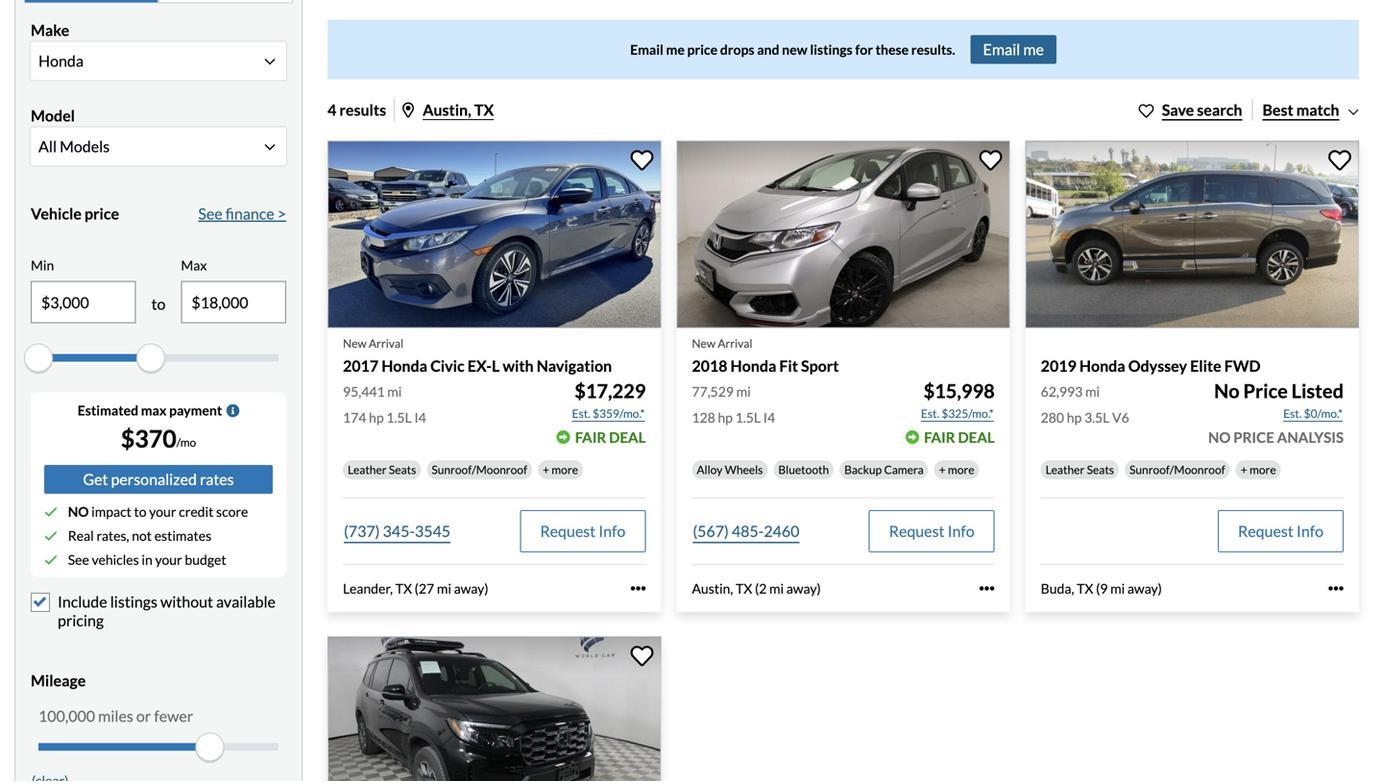 Task type: describe. For each thing, give the bounding box(es) containing it.
3.5l
[[1085, 409, 1110, 426]]

$359/mo.*
[[593, 406, 645, 420]]

2 + from the left
[[940, 463, 946, 477]]

fair for $15,998
[[925, 429, 956, 446]]

no price listed est. $0/mo.* no price analysis
[[1209, 379, 1345, 446]]

austin, tx button
[[403, 100, 494, 119]]

77,529 mi 128 hp 1.5l i4
[[692, 383, 776, 426]]

Max text field
[[182, 282, 285, 323]]

get
[[83, 470, 108, 489]]

(27
[[415, 580, 435, 597]]

2017
[[343, 357, 379, 375]]

request info button for $17,229
[[520, 510, 646, 552]]

1 seats from the left
[[389, 463, 416, 477]]

2023 honda passport trailsport awd suv / crossover all-wheel drive 9-speed automatic image
[[328, 637, 662, 781]]

3545
[[415, 522, 451, 540]]

email me button
[[971, 35, 1057, 64]]

results
[[340, 100, 386, 119]]

request info button for $15,998
[[869, 510, 995, 552]]

(2
[[755, 580, 767, 597]]

fair deal for $17,229
[[575, 429, 646, 446]]

1 leather seats from the left
[[348, 463, 416, 477]]

leander,
[[343, 580, 393, 597]]

tx for buda, tx (9 mi away)
[[1077, 580, 1094, 597]]

your for budget
[[155, 552, 182, 568]]

2019 honda odyssey elite fwd
[[1041, 357, 1261, 375]]

fair for $17,229
[[575, 429, 607, 446]]

mi right (9
[[1111, 580, 1126, 597]]

real
[[68, 528, 94, 544]]

3 + from the left
[[1241, 463, 1248, 477]]

1 more from the left
[[552, 463, 579, 477]]

sport
[[802, 357, 839, 375]]

me for email me
[[1024, 40, 1045, 58]]

v6
[[1113, 409, 1130, 426]]

include
[[58, 593, 107, 611]]

0 vertical spatial price
[[688, 41, 718, 57]]

hp for no
[[1067, 409, 1082, 426]]

check image for see vehicles in your budget
[[44, 553, 58, 567]]

2 more from the left
[[948, 463, 975, 477]]

3 request info from the left
[[1239, 522, 1324, 540]]

info circle image
[[226, 404, 240, 417]]

austin, tx
[[423, 100, 494, 119]]

request info for $15,998
[[890, 522, 975, 540]]

$325/mo.*
[[942, 406, 994, 420]]

1.5l for $17,229
[[387, 409, 412, 426]]

2460
[[764, 522, 800, 540]]

see for see finance >
[[198, 204, 223, 223]]

2019
[[1041, 357, 1077, 375]]

request for $17,229
[[540, 522, 596, 540]]

(737) 345-3545
[[344, 522, 451, 540]]

77,529
[[692, 383, 734, 400]]

save
[[1163, 100, 1195, 119]]

no impact to your credit score
[[68, 504, 248, 520]]

score
[[216, 504, 248, 520]]

345-
[[383, 522, 415, 540]]

fit
[[780, 357, 799, 375]]

tx for austin, tx
[[475, 100, 494, 119]]

Min text field
[[32, 282, 135, 323]]

est. $0/mo.* button
[[1283, 404, 1345, 423]]

174
[[343, 409, 367, 426]]

not
[[132, 528, 152, 544]]

no
[[1215, 379, 1240, 403]]

backup
[[845, 463, 882, 477]]

3 away) from the left
[[1128, 580, 1163, 597]]

mi right the (27 on the left bottom of the page
[[437, 580, 452, 597]]

1 horizontal spatial listings
[[811, 41, 853, 57]]

silver metallic 2018 honda fit sport hatchback front-wheel drive continuously variable transmission image
[[677, 141, 1011, 328]]

280
[[1041, 409, 1065, 426]]

mi inside 77,529 mi 128 hp 1.5l i4
[[737, 383, 751, 400]]

new
[[782, 41, 808, 57]]

analysis
[[1278, 429, 1345, 446]]

see finance >
[[198, 204, 286, 223]]

your for credit
[[149, 504, 176, 520]]

mi right (2
[[770, 580, 784, 597]]

0 horizontal spatial to
[[134, 504, 147, 520]]

search
[[1198, 100, 1243, 119]]

email me price drops and new listings for these results.
[[631, 41, 956, 57]]

0 horizontal spatial no
[[68, 504, 89, 520]]

include listings without available pricing
[[58, 593, 276, 630]]

without
[[160, 593, 213, 611]]

i4 for $15,998
[[764, 409, 776, 426]]

1 leather from the left
[[348, 463, 387, 477]]

estimated
[[78, 402, 138, 419]]

vehicles
[[92, 552, 139, 568]]

no inside "no price listed est. $0/mo.* no price analysis"
[[1209, 429, 1231, 446]]

hp for $17,229
[[369, 409, 384, 426]]

miles
[[98, 707, 133, 726]]

model
[[31, 106, 75, 125]]

$15,998 est. $325/mo.*
[[922, 379, 995, 420]]

request for $15,998
[[890, 522, 945, 540]]

3 request info button from the left
[[1219, 510, 1345, 552]]

2 seats from the left
[[1088, 463, 1115, 477]]

odyssey
[[1129, 357, 1188, 375]]

elite
[[1191, 357, 1222, 375]]

$17,229 est. $359/mo.*
[[572, 379, 646, 420]]

honda for $17,229
[[382, 357, 428, 375]]

2018
[[692, 357, 728, 375]]

>
[[277, 204, 286, 223]]

modern steel 2019 honda odyssey elite fwd minivan front-wheel drive automatic image
[[1026, 141, 1360, 328]]

honda for $15,998
[[731, 357, 777, 375]]

2 sunroof/moonroof from the left
[[1130, 463, 1226, 477]]

3 honda from the left
[[1080, 357, 1126, 375]]

pricing
[[58, 611, 104, 630]]

make
[[31, 20, 69, 39]]

arrival for $17,229
[[369, 337, 404, 350]]

1.5l for $15,998
[[736, 409, 761, 426]]

rates
[[200, 470, 234, 489]]

available
[[216, 593, 276, 611]]

62,993
[[1041, 383, 1083, 400]]

i4 for $17,229
[[415, 409, 427, 426]]

fair deal for $15,998
[[925, 429, 995, 446]]

austin, for austin, tx
[[423, 100, 472, 119]]

real rates, not estimates
[[68, 528, 212, 544]]

tx for austin, tx (2 mi away)
[[736, 580, 753, 597]]

mi inside 62,993 mi 280 hp 3.5l v6
[[1086, 383, 1100, 400]]

max
[[141, 402, 167, 419]]

3 info from the left
[[1297, 522, 1324, 540]]

est. $359/mo.* button
[[571, 404, 646, 423]]

mileage button
[[31, 657, 286, 705]]

wheels
[[725, 463, 763, 477]]

estimated max payment
[[78, 402, 222, 419]]

vehicle
[[31, 204, 82, 223]]

(567) 485-2460
[[693, 522, 800, 540]]

0 vertical spatial to
[[151, 295, 166, 313]]

new for $17,229
[[343, 337, 367, 350]]

backup camera
[[845, 463, 924, 477]]

drops
[[721, 41, 755, 57]]

info for $15,998
[[948, 522, 975, 540]]

estimates
[[154, 528, 212, 544]]

new arrival 2017 honda civic ex-l with navigation
[[343, 337, 612, 375]]



Task type: locate. For each thing, give the bounding box(es) containing it.
deal for $15,998
[[959, 429, 995, 446]]

(567) 485-2460 button
[[692, 510, 801, 552]]

2 request info from the left
[[890, 522, 975, 540]]

est. for $17,229
[[572, 406, 591, 420]]

1 horizontal spatial fair
[[925, 429, 956, 446]]

these
[[876, 41, 909, 57]]

est. down $17,229
[[572, 406, 591, 420]]

new inside new arrival 2017 honda civic ex-l with navigation
[[343, 337, 367, 350]]

tx right "map marker alt" image
[[475, 100, 494, 119]]

1.5l right 128
[[736, 409, 761, 426]]

1 horizontal spatial fair deal
[[925, 429, 995, 446]]

+ more down the price
[[1241, 463, 1277, 477]]

away) for $17,229
[[454, 580, 489, 597]]

1 horizontal spatial request info button
[[869, 510, 995, 552]]

2 honda from the left
[[731, 357, 777, 375]]

ellipsis h image for $15,998
[[980, 581, 995, 596]]

1 horizontal spatial new
[[692, 337, 716, 350]]

tx left the (27 on the left bottom of the page
[[396, 580, 412, 597]]

2 request info button from the left
[[869, 510, 995, 552]]

0 horizontal spatial info
[[599, 522, 626, 540]]

no up real
[[68, 504, 89, 520]]

1 horizontal spatial request info
[[890, 522, 975, 540]]

tx for leander, tx (27 mi away)
[[396, 580, 412, 597]]

0 horizontal spatial away)
[[454, 580, 489, 597]]

2 1.5l from the left
[[736, 409, 761, 426]]

hp inside 95,441 mi 174 hp 1.5l i4
[[369, 409, 384, 426]]

deal down $359/mo.* on the left bottom of the page
[[609, 429, 646, 446]]

email
[[984, 40, 1021, 58], [631, 41, 664, 57]]

fair deal
[[575, 429, 646, 446], [925, 429, 995, 446]]

1 ellipsis h image from the left
[[631, 581, 646, 596]]

2 + more from the left
[[940, 463, 975, 477]]

personalized
[[111, 470, 197, 489]]

1 horizontal spatial more
[[948, 463, 975, 477]]

1 horizontal spatial austin,
[[692, 580, 734, 597]]

2 est. from the left
[[922, 406, 940, 420]]

hp inside 62,993 mi 280 hp 3.5l v6
[[1067, 409, 1082, 426]]

new arrival 2018 honda fit sport
[[692, 337, 839, 375]]

leander, tx (27 mi away)
[[343, 580, 489, 597]]

2 ellipsis h image from the left
[[980, 581, 995, 596]]

3 request from the left
[[1239, 522, 1294, 540]]

2 horizontal spatial + more
[[1241, 463, 1277, 477]]

2 horizontal spatial info
[[1297, 522, 1324, 540]]

email left drops
[[631, 41, 664, 57]]

honda inside new arrival 2017 honda civic ex-l with navigation
[[382, 357, 428, 375]]

i4 right 174
[[415, 409, 427, 426]]

(737) 345-3545 button
[[343, 510, 452, 552]]

1 request info button from the left
[[520, 510, 646, 552]]

0 horizontal spatial est.
[[572, 406, 591, 420]]

fair deal down the est. $359/mo.* button
[[575, 429, 646, 446]]

2 horizontal spatial est.
[[1284, 406, 1303, 420]]

0 horizontal spatial i4
[[415, 409, 427, 426]]

new
[[343, 337, 367, 350], [692, 337, 716, 350]]

ellipsis h image
[[1329, 581, 1345, 596]]

hp right 280
[[1067, 409, 1082, 426]]

away)
[[454, 580, 489, 597], [787, 580, 821, 597], [1128, 580, 1163, 597]]

finance
[[226, 204, 275, 223]]

2 i4 from the left
[[764, 409, 776, 426]]

away) right the (27 on the left bottom of the page
[[454, 580, 489, 597]]

1.5l
[[387, 409, 412, 426], [736, 409, 761, 426]]

arrival inside new arrival 2017 honda civic ex-l with navigation
[[369, 337, 404, 350]]

request info button
[[520, 510, 646, 552], [869, 510, 995, 552], [1219, 510, 1345, 552]]

see left finance
[[198, 204, 223, 223]]

0 vertical spatial austin,
[[423, 100, 472, 119]]

payment
[[169, 402, 222, 419]]

1 vertical spatial austin,
[[692, 580, 734, 597]]

2 horizontal spatial away)
[[1128, 580, 1163, 597]]

save search
[[1163, 100, 1243, 119]]

2 leather from the left
[[1046, 463, 1085, 477]]

128
[[692, 409, 716, 426]]

email me
[[984, 40, 1045, 58]]

1 horizontal spatial hp
[[718, 409, 733, 426]]

1 new from the left
[[343, 337, 367, 350]]

0 horizontal spatial price
[[85, 204, 119, 223]]

$370 /mo
[[121, 424, 196, 453]]

est. up analysis
[[1284, 406, 1303, 420]]

sunroof/moonroof down no
[[1130, 463, 1226, 477]]

price
[[1234, 429, 1275, 446]]

0 vertical spatial listings
[[811, 41, 853, 57]]

1 vertical spatial to
[[134, 504, 147, 520]]

your right in
[[155, 552, 182, 568]]

0 horizontal spatial seats
[[389, 463, 416, 477]]

1 fair deal from the left
[[575, 429, 646, 446]]

1 horizontal spatial to
[[151, 295, 166, 313]]

fair
[[575, 429, 607, 446], [925, 429, 956, 446]]

more down the est. $359/mo.* button
[[552, 463, 579, 477]]

request
[[540, 522, 596, 540], [890, 522, 945, 540], [1239, 522, 1294, 540]]

1 honda from the left
[[382, 357, 428, 375]]

1 + from the left
[[543, 463, 550, 477]]

listings left for
[[811, 41, 853, 57]]

2 horizontal spatial request info button
[[1219, 510, 1345, 552]]

1 horizontal spatial seats
[[1088, 463, 1115, 477]]

price left drops
[[688, 41, 718, 57]]

austin, left (2
[[692, 580, 734, 597]]

info
[[599, 522, 626, 540], [948, 522, 975, 540], [1297, 522, 1324, 540]]

1 horizontal spatial price
[[688, 41, 718, 57]]

2 arrival from the left
[[718, 337, 753, 350]]

3 more from the left
[[1250, 463, 1277, 477]]

austin, right "map marker alt" image
[[423, 100, 472, 119]]

more down the price
[[1250, 463, 1277, 477]]

1.5l inside 77,529 mi 128 hp 1.5l i4
[[736, 409, 761, 426]]

sunroof/moonroof up "3545"
[[432, 463, 528, 477]]

arrival up 2017
[[369, 337, 404, 350]]

i4 inside 95,441 mi 174 hp 1.5l i4
[[415, 409, 427, 426]]

buda,
[[1041, 580, 1075, 597]]

0 horizontal spatial email
[[631, 41, 664, 57]]

est. inside $17,229 est. $359/mo.*
[[572, 406, 591, 420]]

1 horizontal spatial honda
[[731, 357, 777, 375]]

deal down $325/mo.*
[[959, 429, 995, 446]]

95,441
[[343, 383, 385, 400]]

new up "2018"
[[692, 337, 716, 350]]

hp right 174
[[369, 409, 384, 426]]

seats down "3.5l"
[[1088, 463, 1115, 477]]

fewer
[[154, 707, 193, 726]]

1 sunroof/moonroof from the left
[[432, 463, 528, 477]]

0 horizontal spatial + more
[[543, 463, 579, 477]]

arrival inside new arrival 2018 honda fit sport
[[718, 337, 753, 350]]

2 horizontal spatial more
[[1250, 463, 1277, 477]]

1 + more from the left
[[543, 463, 579, 477]]

2 leather seats from the left
[[1046, 463, 1115, 477]]

hp inside 77,529 mi 128 hp 1.5l i4
[[718, 409, 733, 426]]

est. inside $15,998 est. $325/mo.*
[[922, 406, 940, 420]]

0 horizontal spatial see
[[68, 552, 89, 568]]

listings inside include listings without available pricing
[[110, 593, 158, 611]]

1 vertical spatial see
[[68, 552, 89, 568]]

1 horizontal spatial i4
[[764, 409, 776, 426]]

0 horizontal spatial austin,
[[423, 100, 472, 119]]

check image for real rates, not estimates
[[44, 529, 58, 543]]

0 horizontal spatial leather seats
[[348, 463, 416, 477]]

austin, for austin, tx (2 mi away)
[[692, 580, 734, 597]]

alloy wheels
[[697, 463, 763, 477]]

no
[[1209, 429, 1231, 446], [68, 504, 89, 520]]

0 horizontal spatial me
[[667, 41, 685, 57]]

$15,998
[[924, 379, 995, 403]]

1 horizontal spatial deal
[[959, 429, 995, 446]]

1 away) from the left
[[454, 580, 489, 597]]

1.5l inside 95,441 mi 174 hp 1.5l i4
[[387, 409, 412, 426]]

2 check image from the top
[[44, 553, 58, 567]]

4
[[328, 100, 337, 119]]

3 est. from the left
[[1284, 406, 1303, 420]]

1 horizontal spatial arrival
[[718, 337, 753, 350]]

1 hp from the left
[[369, 409, 384, 426]]

hp for $15,998
[[718, 409, 733, 426]]

est. $325/mo.* button
[[921, 404, 995, 423]]

to left max text field
[[151, 295, 166, 313]]

ellipsis h image
[[631, 581, 646, 596], [980, 581, 995, 596]]

more down 'est. $325/mo.*' button
[[948, 463, 975, 477]]

1 1.5l from the left
[[387, 409, 412, 426]]

with
[[503, 357, 534, 375]]

mileage
[[31, 671, 86, 690]]

2 fair deal from the left
[[925, 429, 995, 446]]

62,993 mi 280 hp 3.5l v6
[[1041, 383, 1130, 426]]

2 horizontal spatial honda
[[1080, 357, 1126, 375]]

min
[[31, 257, 54, 273]]

new inside new arrival 2018 honda fit sport
[[692, 337, 716, 350]]

0 horizontal spatial fair
[[575, 429, 607, 446]]

1 fair from the left
[[575, 429, 607, 446]]

fwd
[[1225, 357, 1261, 375]]

0 horizontal spatial request info button
[[520, 510, 646, 552]]

0 horizontal spatial ellipsis h image
[[631, 581, 646, 596]]

0 vertical spatial no
[[1209, 429, 1231, 446]]

leather seats
[[348, 463, 416, 477], [1046, 463, 1115, 477]]

1 request from the left
[[540, 522, 596, 540]]

1 horizontal spatial sunroof/moonroof
[[1130, 463, 1226, 477]]

arrival up "2018"
[[718, 337, 753, 350]]

listings down in
[[110, 593, 158, 611]]

2 away) from the left
[[787, 580, 821, 597]]

tx left (9
[[1077, 580, 1094, 597]]

credit
[[179, 504, 214, 520]]

1 vertical spatial listings
[[110, 593, 158, 611]]

1 horizontal spatial 1.5l
[[736, 409, 761, 426]]

1 horizontal spatial me
[[1024, 40, 1045, 58]]

fair down the est. $359/mo.* button
[[575, 429, 607, 446]]

2 fair from the left
[[925, 429, 956, 446]]

$0/mo.*
[[1305, 406, 1344, 420]]

$17,229
[[575, 379, 646, 403]]

0 vertical spatial your
[[149, 504, 176, 520]]

0 horizontal spatial fair deal
[[575, 429, 646, 446]]

results.
[[912, 41, 956, 57]]

check image
[[44, 505, 58, 519]]

see for see vehicles in your budget
[[68, 552, 89, 568]]

check image
[[44, 529, 58, 543], [44, 553, 58, 567]]

no left the price
[[1209, 429, 1231, 446]]

see vehicles in your budget
[[68, 552, 226, 568]]

leather seats down "3.5l"
[[1046, 463, 1115, 477]]

1 est. from the left
[[572, 406, 591, 420]]

mi inside 95,441 mi 174 hp 1.5l i4
[[388, 383, 402, 400]]

0 horizontal spatial more
[[552, 463, 579, 477]]

1 horizontal spatial ellipsis h image
[[980, 581, 995, 596]]

1 i4 from the left
[[415, 409, 427, 426]]

honda inside new arrival 2018 honda fit sport
[[731, 357, 777, 375]]

sunroof/moonroof
[[432, 463, 528, 477], [1130, 463, 1226, 477]]

2 deal from the left
[[959, 429, 995, 446]]

2 info from the left
[[948, 522, 975, 540]]

1 horizontal spatial leather seats
[[1046, 463, 1115, 477]]

fair down 'est. $325/mo.*' button
[[925, 429, 956, 446]]

0 horizontal spatial new
[[343, 337, 367, 350]]

2 hp from the left
[[718, 409, 733, 426]]

est. inside "no price listed est. $0/mo.* no price analysis"
[[1284, 406, 1303, 420]]

request info for $17,229
[[540, 522, 626, 540]]

1 info from the left
[[599, 522, 626, 540]]

0 horizontal spatial sunroof/moonroof
[[432, 463, 528, 477]]

1 vertical spatial price
[[85, 204, 119, 223]]

to
[[151, 295, 166, 313], [134, 504, 147, 520]]

ellipsis h image for $17,229
[[631, 581, 646, 596]]

or
[[136, 707, 151, 726]]

est. down $15,998
[[922, 406, 940, 420]]

info for $17,229
[[599, 522, 626, 540]]

i4 down new arrival 2018 honda fit sport
[[764, 409, 776, 426]]

1 check image from the top
[[44, 529, 58, 543]]

away) right (2
[[787, 580, 821, 597]]

2 horizontal spatial +
[[1241, 463, 1248, 477]]

see finance > link
[[198, 202, 286, 225]]

leather down 174
[[348, 463, 387, 477]]

100,000 miles or fewer
[[38, 707, 193, 726]]

seats up 345- at the bottom of page
[[389, 463, 416, 477]]

2 request from the left
[[890, 522, 945, 540]]

honda
[[382, 357, 428, 375], [731, 357, 777, 375], [1080, 357, 1126, 375]]

1 horizontal spatial info
[[948, 522, 975, 540]]

bluetooth
[[779, 463, 830, 477]]

email for email me price drops and new listings for these results.
[[631, 41, 664, 57]]

mi up "3.5l"
[[1086, 383, 1100, 400]]

leather
[[348, 463, 387, 477], [1046, 463, 1085, 477]]

me for email me price drops and new listings for these results.
[[667, 41, 685, 57]]

map marker alt image
[[403, 102, 414, 118]]

3 hp from the left
[[1067, 409, 1082, 426]]

me inside "button"
[[1024, 40, 1045, 58]]

hp right 128
[[718, 409, 733, 426]]

austin, tx (2 mi away)
[[692, 580, 821, 597]]

1 horizontal spatial request
[[890, 522, 945, 540]]

2 horizontal spatial hp
[[1067, 409, 1082, 426]]

and
[[757, 41, 780, 57]]

honda left civic
[[382, 357, 428, 375]]

+ more right camera
[[940, 463, 975, 477]]

(567)
[[693, 522, 729, 540]]

vehicle price
[[31, 204, 119, 223]]

new for $15,998
[[692, 337, 716, 350]]

get personalized rates button
[[44, 465, 273, 494]]

leather seats down 174
[[348, 463, 416, 477]]

1 horizontal spatial leather
[[1046, 463, 1085, 477]]

0 horizontal spatial leather
[[348, 463, 387, 477]]

1 vertical spatial your
[[155, 552, 182, 568]]

1 arrival from the left
[[369, 337, 404, 350]]

0 horizontal spatial honda
[[382, 357, 428, 375]]

away) right (9
[[1128, 580, 1163, 597]]

impact
[[91, 504, 132, 520]]

1 horizontal spatial see
[[198, 204, 223, 223]]

email right results.
[[984, 40, 1021, 58]]

mi right 95,441
[[388, 383, 402, 400]]

0 vertical spatial check image
[[44, 529, 58, 543]]

est. for $15,998
[[922, 406, 940, 420]]

1 horizontal spatial away)
[[787, 580, 821, 597]]

1 request info from the left
[[540, 522, 626, 540]]

+ more down the est. $359/mo.* button
[[543, 463, 579, 477]]

email for email me
[[984, 40, 1021, 58]]

honda left 'fit'
[[731, 357, 777, 375]]

0 vertical spatial see
[[198, 204, 223, 223]]

mi right 77,529
[[737, 383, 751, 400]]

request info
[[540, 522, 626, 540], [890, 522, 975, 540], [1239, 522, 1324, 540]]

2 horizontal spatial request info
[[1239, 522, 1324, 540]]

1 horizontal spatial +
[[940, 463, 946, 477]]

max
[[181, 257, 207, 273]]

2 horizontal spatial request
[[1239, 522, 1294, 540]]

1 vertical spatial check image
[[44, 553, 58, 567]]

0 horizontal spatial 1.5l
[[387, 409, 412, 426]]

price right vehicle
[[85, 204, 119, 223]]

1 horizontal spatial email
[[984, 40, 1021, 58]]

0 horizontal spatial hp
[[369, 409, 384, 426]]

budget
[[185, 552, 226, 568]]

email inside email me "button"
[[984, 40, 1021, 58]]

arrival for $15,998
[[718, 337, 753, 350]]

l
[[492, 357, 500, 375]]

(9
[[1097, 580, 1108, 597]]

new up 2017
[[343, 337, 367, 350]]

deal for $17,229
[[609, 429, 646, 446]]

tx left (2
[[736, 580, 753, 597]]

1.5l right 174
[[387, 409, 412, 426]]

i4 inside 77,529 mi 128 hp 1.5l i4
[[764, 409, 776, 426]]

arrival
[[369, 337, 404, 350], [718, 337, 753, 350]]

modern steel metallic 2017 honda civic ex-l with navigation sedan front-wheel drive continuously variable transmission image
[[328, 141, 662, 328]]

get personalized rates
[[83, 470, 234, 489]]

0 horizontal spatial arrival
[[369, 337, 404, 350]]

0 horizontal spatial listings
[[110, 593, 158, 611]]

see down real
[[68, 552, 89, 568]]

honda up 62,993 mi 280 hp 3.5l v6
[[1080, 357, 1126, 375]]

0 horizontal spatial request
[[540, 522, 596, 540]]

i4
[[415, 409, 427, 426], [764, 409, 776, 426]]

1 deal from the left
[[609, 429, 646, 446]]

0 horizontal spatial +
[[543, 463, 550, 477]]

$370
[[121, 424, 177, 453]]

2 new from the left
[[692, 337, 716, 350]]

100,000
[[38, 707, 95, 726]]

3 + more from the left
[[1241, 463, 1277, 477]]

1 horizontal spatial est.
[[922, 406, 940, 420]]

0 horizontal spatial deal
[[609, 429, 646, 446]]

away) for $15,998
[[787, 580, 821, 597]]

fair deal down 'est. $325/mo.*' button
[[925, 429, 995, 446]]

/mo
[[177, 435, 196, 449]]

civic
[[431, 357, 465, 375]]

1 horizontal spatial + more
[[940, 463, 975, 477]]

1 vertical spatial no
[[68, 504, 89, 520]]

your
[[149, 504, 176, 520], [155, 552, 182, 568]]

navigation
[[537, 357, 612, 375]]

0 horizontal spatial request info
[[540, 522, 626, 540]]

to up real rates, not estimates
[[134, 504, 147, 520]]

1 horizontal spatial no
[[1209, 429, 1231, 446]]

leather down 280
[[1046, 463, 1085, 477]]

your up estimates
[[149, 504, 176, 520]]

ex-
[[468, 357, 492, 375]]



Task type: vqa. For each thing, say whether or not it's contained in the screenshot.
SHOW
no



